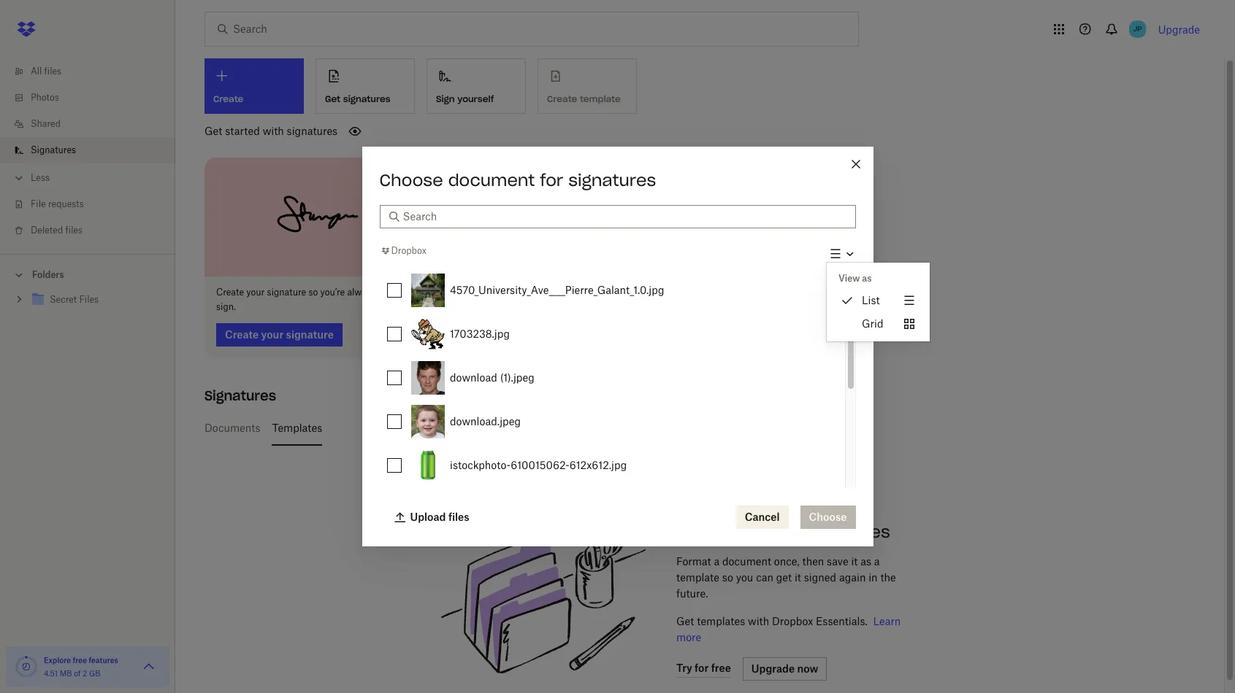 Task type: vqa. For each thing, say whether or not it's contained in the screenshot.
template
yes



Task type: describe. For each thing, give the bounding box(es) containing it.
0 vertical spatial it
[[851, 556, 858, 568]]

explore free features 4.51 mb of 2 gb
[[44, 657, 118, 679]]

sign yourself
[[436, 93, 494, 104]]

shared link
[[12, 111, 175, 137]]

1 a from the left
[[714, 556, 720, 568]]

explore
[[44, 657, 71, 665]]

choose document for signatures
[[380, 170, 656, 191]]

row group inside choose document for signatures dialog
[[380, 269, 845, 663]]

mb
[[60, 670, 72, 679]]

photos
[[31, 92, 59, 103]]

all
[[31, 66, 42, 77]]

files for deleted files
[[65, 225, 83, 236]]

save
[[676, 522, 717, 542]]

signatures link
[[12, 137, 175, 164]]

signature
[[267, 287, 306, 298]]

4570_university_ave____pierre_galant_1.0.jpg
[[450, 284, 664, 297]]

templates tab
[[272, 411, 322, 446]]

create your signature so you're always ready to sign.
[[216, 287, 411, 312]]

get signatures
[[325, 93, 391, 104]]

1 vertical spatial signatures
[[205, 388, 276, 404]]

1703238.jpg
[[450, 328, 510, 341]]

get for get templates with dropbox essentials.
[[676, 615, 694, 628]]

essentials.
[[816, 615, 868, 628]]

quota usage element
[[15, 656, 38, 679]]

get templates with dropbox essentials.
[[676, 615, 868, 628]]

get signatures button
[[316, 58, 415, 114]]

format a document once, then save it as a template so you can get it signed again in the future.
[[676, 556, 896, 600]]

for
[[540, 170, 563, 191]]

file requests
[[31, 199, 84, 210]]

signatures list item
[[0, 137, 175, 164]]

download
[[450, 372, 497, 384]]

template
[[676, 572, 720, 584]]

list
[[862, 295, 880, 307]]

istockphoto-610015062-612x612.jpg button
[[406, 444, 845, 488]]

with for dropbox
[[748, 615, 769, 628]]

you're
[[320, 287, 345, 298]]

free
[[73, 657, 87, 665]]

sign
[[436, 93, 455, 104]]

upgrade link
[[1158, 23, 1200, 35]]

4570_university_ave____pierre_galant_1.0.jpg button
[[406, 269, 845, 313]]

future.
[[676, 588, 708, 600]]

signatures inside button
[[343, 93, 391, 104]]

sign.
[[216, 301, 236, 312]]

to
[[403, 287, 411, 298]]

documents
[[205, 422, 260, 434]]

features
[[89, 657, 118, 665]]

once,
[[774, 556, 800, 568]]

less image
[[12, 171, 26, 186]]

all files link
[[12, 58, 175, 85]]

download.jpeg
[[450, 416, 521, 428]]

signatures for get started with signatures
[[287, 125, 338, 137]]

learn more link
[[676, 615, 901, 644]]

you
[[736, 572, 753, 584]]

always
[[347, 287, 376, 298]]

choose document for signatures dialog
[[362, 147, 930, 663]]

ready
[[378, 287, 401, 298]]

choose
[[380, 170, 443, 191]]

view
[[838, 274, 860, 284]]

file
[[31, 199, 46, 210]]

list containing all files
[[0, 50, 175, 254]]

learn more
[[676, 615, 901, 644]]

all files
[[31, 66, 61, 77]]

dropbox link
[[380, 244, 426, 259]]

get for get signatures
[[325, 93, 341, 104]]

as inside choose document for signatures dialog
[[862, 274, 872, 284]]

610015062-
[[510, 460, 569, 472]]

document inside the format a document once, then save it as a template so you can get it signed again in the future.
[[722, 556, 771, 568]]

save
[[827, 556, 849, 568]]

so inside the format a document once, then save it as a template so you can get it signed again in the future.
[[722, 572, 733, 584]]

1 horizontal spatial templates
[[806, 522, 890, 542]]

download.jpeg button
[[406, 400, 845, 444]]

signatures inside signatures link
[[31, 145, 76, 156]]



Task type: locate. For each thing, give the bounding box(es) containing it.
shared
[[31, 118, 61, 129]]

0 vertical spatial dropbox
[[391, 246, 426, 257]]

signatures down shared
[[31, 145, 76, 156]]

1 horizontal spatial it
[[851, 556, 858, 568]]

0 horizontal spatial files
[[44, 66, 61, 77]]

signatures
[[343, 93, 391, 104], [287, 125, 338, 137], [569, 170, 656, 191]]

signatures inside dialog
[[569, 170, 656, 191]]

templates up save
[[806, 522, 890, 542]]

time
[[722, 522, 759, 542]]

it right get
[[795, 572, 801, 584]]

1703238.jpg button
[[406, 313, 845, 357]]

gb
[[89, 670, 100, 679]]

documents tab
[[205, 411, 260, 446]]

document inside dialog
[[448, 170, 535, 191]]

document up the you
[[722, 556, 771, 568]]

then
[[803, 556, 824, 568]]

create
[[216, 287, 244, 298]]

1 vertical spatial templates
[[697, 615, 745, 628]]

as up in
[[861, 556, 872, 568]]

0 horizontal spatial signatures
[[31, 145, 76, 156]]

1 horizontal spatial so
[[722, 572, 733, 584]]

with up the once,
[[765, 522, 800, 542]]

get left started
[[205, 125, 222, 137]]

0 horizontal spatial templates
[[697, 615, 745, 628]]

1 vertical spatial dropbox
[[772, 615, 813, 628]]

files for all files
[[44, 66, 61, 77]]

4.51
[[44, 670, 58, 679]]

0 vertical spatial so
[[309, 287, 318, 298]]

deleted files link
[[12, 218, 175, 244]]

1 horizontal spatial get
[[325, 93, 341, 104]]

get
[[325, 93, 341, 104], [205, 125, 222, 137], [676, 615, 694, 628]]

1 vertical spatial files
[[65, 225, 83, 236]]

1 horizontal spatial a
[[874, 556, 880, 568]]

1 horizontal spatial signatures
[[205, 388, 276, 404]]

signatures
[[31, 145, 76, 156], [205, 388, 276, 404]]

files right the deleted
[[65, 225, 83, 236]]

2 horizontal spatial signatures
[[569, 170, 656, 191]]

format
[[676, 556, 711, 568]]

istockphoto-
[[450, 460, 510, 472]]

folders button
[[0, 264, 175, 286]]

requests
[[48, 199, 84, 210]]

get up 'more'
[[676, 615, 694, 628]]

with right started
[[263, 125, 284, 137]]

download (1).jpeg
[[450, 372, 534, 384]]

photos link
[[12, 85, 175, 111]]

0 vertical spatial as
[[862, 274, 872, 284]]

2 vertical spatial signatures
[[569, 170, 656, 191]]

can
[[756, 572, 774, 584]]

save time with templates
[[676, 522, 890, 542]]

get up get started with signatures
[[325, 93, 341, 104]]

0 vertical spatial with
[[263, 125, 284, 137]]

deleted
[[31, 225, 63, 236]]

tab list
[[205, 411, 1183, 446]]

1 vertical spatial with
[[765, 522, 800, 542]]

dropbox image
[[12, 15, 41, 44]]

files
[[44, 66, 61, 77], [65, 225, 83, 236]]

1 vertical spatial document
[[722, 556, 771, 568]]

2 horizontal spatial get
[[676, 615, 694, 628]]

0 horizontal spatial signatures
[[287, 125, 338, 137]]

tab list containing documents
[[205, 411, 1183, 446]]

istockphoto-610015062-612x612.jpg
[[450, 460, 627, 472]]

so left the you
[[722, 572, 733, 584]]

the
[[881, 572, 896, 584]]

list
[[0, 50, 175, 254]]

1 vertical spatial signatures
[[287, 125, 338, 137]]

0 horizontal spatial document
[[448, 170, 535, 191]]

dropbox inside choose document for signatures dialog
[[391, 246, 426, 257]]

2 vertical spatial with
[[748, 615, 769, 628]]

row group containing 4570_university_ave____pierre_galant_1.0.jpg
[[380, 269, 845, 663]]

so inside create your signature so you're always ready to sign.
[[309, 287, 318, 298]]

it
[[851, 556, 858, 568], [795, 572, 801, 584]]

again
[[839, 572, 866, 584]]

signatures up "documents"
[[205, 388, 276, 404]]

1 vertical spatial it
[[795, 572, 801, 584]]

in
[[869, 572, 878, 584]]

it up again
[[851, 556, 858, 568]]

files right the all
[[44, 66, 61, 77]]

with
[[263, 125, 284, 137], [765, 522, 800, 542], [748, 615, 769, 628]]

as
[[862, 274, 872, 284], [861, 556, 872, 568]]

1 horizontal spatial files
[[65, 225, 83, 236]]

a up in
[[874, 556, 880, 568]]

document left for
[[448, 170, 535, 191]]

1 horizontal spatial signatures
[[343, 93, 391, 104]]

yourself
[[457, 93, 494, 104]]

1 horizontal spatial dropbox
[[772, 615, 813, 628]]

row group
[[380, 269, 845, 663]]

grid
[[862, 318, 883, 330]]

your
[[246, 287, 265, 298]]

grid radio item
[[827, 313, 930, 336]]

download (1).jpeg button
[[406, 357, 845, 400]]

2 a from the left
[[874, 556, 880, 568]]

0 horizontal spatial a
[[714, 556, 720, 568]]

templates up 'more'
[[697, 615, 745, 628]]

signed
[[804, 572, 837, 584]]

list radio item
[[827, 290, 930, 313]]

signatures for choose document for signatures
[[569, 170, 656, 191]]

less
[[31, 172, 50, 183]]

2
[[83, 670, 87, 679]]

view as
[[838, 274, 872, 284]]

Search text field
[[403, 209, 847, 225]]

0 vertical spatial document
[[448, 170, 535, 191]]

get
[[776, 572, 792, 584]]

dropbox
[[391, 246, 426, 257], [772, 615, 813, 628]]

0 vertical spatial get
[[325, 93, 341, 104]]

0 vertical spatial templates
[[806, 522, 890, 542]]

started
[[225, 125, 260, 137]]

a right format
[[714, 556, 720, 568]]

get for get started with signatures
[[205, 125, 222, 137]]

1 vertical spatial so
[[722, 572, 733, 584]]

more
[[676, 632, 701, 644]]

as inside the format a document once, then save it as a template so you can get it signed again in the future.
[[861, 556, 872, 568]]

upgrade
[[1158, 23, 1200, 35]]

learn
[[873, 615, 901, 628]]

1 horizontal spatial document
[[722, 556, 771, 568]]

1 vertical spatial as
[[861, 556, 872, 568]]

0 horizontal spatial dropbox
[[391, 246, 426, 257]]

with down can
[[748, 615, 769, 628]]

2 vertical spatial get
[[676, 615, 694, 628]]

0 vertical spatial signatures
[[343, 93, 391, 104]]

as right view
[[862, 274, 872, 284]]

folders
[[32, 270, 64, 281]]

dropbox down the format a document once, then save it as a template so you can get it signed again in the future.
[[772, 615, 813, 628]]

sign yourself button
[[427, 58, 526, 114]]

dropbox up to
[[391, 246, 426, 257]]

with for templates
[[765, 522, 800, 542]]

templates
[[806, 522, 890, 542], [697, 615, 745, 628]]

0 horizontal spatial get
[[205, 125, 222, 137]]

0 horizontal spatial it
[[795, 572, 801, 584]]

1 vertical spatial get
[[205, 125, 222, 137]]

of
[[74, 670, 81, 679]]

(1).jpeg
[[500, 372, 534, 384]]

with for signatures
[[263, 125, 284, 137]]

document
[[448, 170, 535, 191], [722, 556, 771, 568]]

0 vertical spatial files
[[44, 66, 61, 77]]

file requests link
[[12, 191, 175, 218]]

0 vertical spatial signatures
[[31, 145, 76, 156]]

612x612.jpg
[[569, 460, 627, 472]]

templates
[[272, 422, 322, 434]]

0 horizontal spatial so
[[309, 287, 318, 298]]

so
[[309, 287, 318, 298], [722, 572, 733, 584]]

so left you're
[[309, 287, 318, 298]]

a
[[714, 556, 720, 568], [874, 556, 880, 568]]

get started with signatures
[[205, 125, 338, 137]]

get inside button
[[325, 93, 341, 104]]

deleted files
[[31, 225, 83, 236]]



